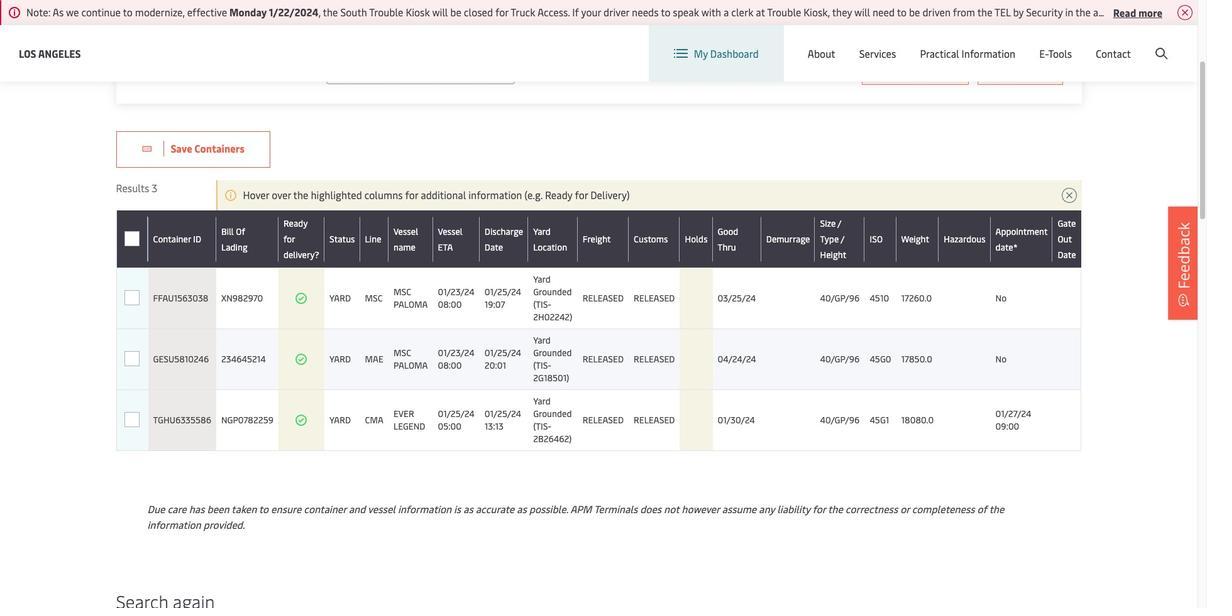 Task type: locate. For each thing, give the bounding box(es) containing it.
1 trouble from the left
[[369, 5, 404, 19]]

2 08:00 from the top
[[438, 360, 462, 372]]

save
[[171, 142, 192, 155]]

(tis- inside yard grounded (tis- 2h02242)
[[533, 299, 552, 311]]

container
[[153, 233, 191, 245]]

assume
[[722, 503, 757, 516]]

0 vertical spatial information
[[469, 188, 522, 202]]

0 horizontal spatial date
[[485, 241, 503, 253]]

09:00
[[996, 421, 1020, 433]]

legend
[[394, 421, 425, 433]]

lading
[[221, 241, 248, 253]]

switch location
[[844, 36, 915, 50]]

my dashboard button
[[674, 25, 759, 82]]

20:01
[[485, 360, 506, 372]]

None checkbox
[[125, 232, 140, 247], [125, 291, 140, 306], [125, 291, 140, 306], [125, 413, 140, 428], [125, 232, 140, 247], [125, 291, 140, 306], [125, 291, 140, 306], [125, 413, 140, 428]]

0 vertical spatial 01/23/24
[[438, 286, 475, 298]]

driver
[[604, 5, 630, 19]]

dashboard
[[711, 47, 759, 60]]

3 40/gp/96 from the top
[[820, 414, 860, 426]]

2 yard from the top
[[330, 353, 351, 365]]

to right need
[[897, 5, 907, 19]]

01/25/24 up 13:13
[[485, 408, 521, 420]]

08:00 left 19:07
[[438, 299, 462, 311]]

01/23/24 08:00 left 20:01
[[438, 347, 475, 372]]

apm
[[571, 503, 592, 516]]

paloma right the mae
[[394, 360, 428, 372]]

yard down (e.g.
[[533, 225, 551, 237]]

(tis- inside yard grounded (tis- 2b26462)
[[533, 421, 552, 433]]

1 grounded from the top
[[533, 286, 572, 298]]

no down the date*
[[996, 292, 1007, 304]]

2 trouble from the left
[[767, 5, 802, 19]]

01/23/24 left 01/25/24 20:01
[[438, 347, 475, 359]]

to left the speak
[[661, 5, 671, 19]]

2 paloma from the top
[[394, 360, 428, 372]]

01/23/24 08:00 left 19:07
[[438, 286, 475, 311]]

to
[[123, 5, 133, 19], [661, 5, 671, 19], [897, 5, 907, 19], [259, 503, 269, 516]]

will right the kiosk
[[432, 5, 448, 19]]

yard inside the yard location
[[533, 225, 551, 237]]

date down 'discharge'
[[485, 241, 503, 253]]

1 horizontal spatial be
[[909, 5, 921, 19]]

1 vertical spatial msc paloma
[[394, 347, 428, 372]]

paloma for msc
[[394, 299, 428, 311]]

possible.
[[529, 503, 568, 516]]

d
[[1207, 5, 1208, 19]]

name
[[394, 241, 416, 253]]

ready down "over"
[[284, 218, 308, 230]]

1 as from the left
[[464, 503, 473, 516]]

0 horizontal spatial as
[[464, 503, 473, 516]]

for inside ready for delivery?
[[284, 233, 295, 245]]

for right the liability
[[813, 503, 826, 516]]

0 vertical spatial paloma
[[394, 299, 428, 311]]

the left correctness
[[828, 503, 843, 516]]

note: as we continue to modernize, effective monday 1/22/2024 , the south trouble kiosk will be closed for truck access. if your driver needs to speak with a clerk at trouble kiosk, they will need to be driven from the tel by security in the area. additionally, if your d
[[26, 5, 1208, 19]]

trouble right at
[[767, 5, 802, 19]]

be left closed
[[451, 5, 462, 19]]

2 40/gp/96 from the top
[[820, 353, 860, 365]]

2 grounded from the top
[[533, 347, 572, 359]]

grounded up 2h02242) at left
[[533, 286, 572, 298]]

date down out
[[1058, 249, 1077, 261]]

to right taken
[[259, 503, 269, 516]]

0 vertical spatial ready
[[545, 188, 573, 202]]

1 horizontal spatial as
[[517, 503, 527, 516]]

yard for yard grounded (tis- 2b26462)
[[533, 396, 551, 408]]

ready image for xn982970
[[295, 292, 308, 305]]

1 vertical spatial 40/gp/96
[[820, 353, 860, 365]]

grounded for 2g18501)
[[533, 347, 572, 359]]

1 vertical spatial grounded
[[533, 347, 572, 359]]

gesu5810246
[[153, 353, 209, 365]]

results
[[116, 181, 149, 195]]

grounded up 2g18501)
[[533, 347, 572, 359]]

no up the 01/27/24
[[996, 353, 1007, 365]]

your right if
[[581, 5, 601, 19]]

01/23/24 down 'eta'
[[438, 286, 475, 298]]

ready image
[[295, 292, 308, 305], [295, 414, 308, 427]]

as right is
[[464, 503, 473, 516]]

msc paloma for mae
[[394, 347, 428, 372]]

08:00 left 20:01
[[438, 360, 462, 372]]

/ right login
[[1099, 37, 1103, 51]]

no for 17850.0
[[996, 353, 1007, 365]]

south
[[341, 5, 367, 19]]

over
[[272, 188, 291, 202]]

1 01/23/24 08:00 from the top
[[438, 286, 475, 311]]

hazardous
[[944, 233, 986, 245]]

0 horizontal spatial vessel
[[394, 225, 418, 237]]

1 40/gp/96 from the top
[[820, 292, 860, 304]]

care
[[168, 503, 187, 516]]

1 vertical spatial yard
[[330, 353, 351, 365]]

/ for size
[[838, 218, 842, 230]]

1 vertical spatial (tis-
[[533, 360, 552, 372]]

grounded up the '2b26462)'
[[533, 408, 572, 420]]

40/gp/96 left the 4510
[[820, 292, 860, 304]]

completeness
[[912, 503, 975, 516]]

0 vertical spatial msc paloma
[[394, 286, 428, 311]]

01/23/24 08:00
[[438, 286, 475, 311], [438, 347, 475, 372]]

ready image down delivery?
[[295, 292, 308, 305]]

2 vertical spatial (tis-
[[533, 421, 552, 433]]

1 horizontal spatial trouble
[[767, 5, 802, 19]]

0 vertical spatial 40/gp/96
[[820, 292, 860, 304]]

msc down name
[[394, 286, 411, 298]]

1 vertical spatial 01/23/24
[[438, 347, 475, 359]]

provided.
[[203, 518, 245, 532]]

01/25/24 for 13:13
[[485, 408, 521, 420]]

be left driven at right
[[909, 5, 921, 19]]

01/25/24 19:07
[[485, 286, 521, 311]]

1 vertical spatial /
[[838, 218, 842, 230]]

yard down 2g18501)
[[533, 396, 551, 408]]

1 vertical spatial paloma
[[394, 360, 428, 372]]

2 01/23/24 08:00 from the top
[[438, 347, 475, 372]]

vessel for eta
[[438, 225, 463, 237]]

(tis- inside yard grounded (tis- 2g18501)
[[533, 360, 552, 372]]

msc paloma for msc
[[394, 286, 428, 311]]

0 horizontal spatial will
[[432, 5, 448, 19]]

01/25/24 for 19:07
[[485, 286, 521, 298]]

0 vertical spatial /
[[1099, 37, 1103, 51]]

01/25/24 for 20:01
[[485, 347, 521, 359]]

location down need
[[877, 36, 915, 50]]

read more button
[[1114, 4, 1163, 20]]

appointment
[[996, 225, 1048, 237]]

(tis- up the '2b26462)'
[[533, 421, 552, 433]]

1 no from the top
[[996, 292, 1007, 304]]

2 ready image from the top
[[295, 414, 308, 427]]

services
[[860, 47, 897, 60]]

grounded inside yard grounded (tis- 2h02242)
[[533, 286, 572, 298]]

1 vertical spatial ready image
[[295, 414, 308, 427]]

01/23/24 08:00 for 19:07
[[438, 286, 475, 311]]

1 yard from the top
[[533, 225, 551, 237]]

switch
[[844, 36, 874, 50]]

01/25/24 up 20:01
[[485, 347, 521, 359]]

paloma
[[394, 299, 428, 311], [394, 360, 428, 372]]

3 grounded from the top
[[533, 408, 572, 420]]

17260.0
[[902, 292, 932, 304]]

0 vertical spatial location
[[877, 36, 915, 50]]

size / type / height
[[820, 218, 847, 261]]

kiosk,
[[804, 5, 830, 19]]

your
[[581, 5, 601, 19], [1184, 5, 1204, 19]]

(tis-
[[533, 299, 552, 311], [533, 360, 552, 372], [533, 421, 552, 433]]

0 horizontal spatial information
[[147, 518, 201, 532]]

3 (tis- from the top
[[533, 421, 552, 433]]

2 vertical spatial 40/gp/96
[[820, 414, 860, 426]]

0 horizontal spatial ready
[[284, 218, 308, 230]]

3 yard from the top
[[330, 414, 351, 426]]

as right accurate at the left bottom of page
[[517, 503, 527, 516]]

angeles
[[38, 46, 81, 60]]

modernize,
[[135, 5, 185, 19]]

closed
[[464, 5, 493, 19]]

4 yard from the top
[[533, 396, 551, 408]]

location right the discharge date
[[533, 241, 567, 253]]

yard inside yard grounded (tis- 2g18501)
[[533, 335, 551, 347]]

information up 'discharge'
[[469, 188, 522, 202]]

1 your from the left
[[581, 5, 601, 19]]

los angeles
[[19, 46, 81, 60]]

2 vertical spatial yard
[[330, 414, 351, 426]]

yard inside yard grounded (tis- 2b26462)
[[533, 396, 551, 408]]

vessel up name
[[394, 225, 418, 237]]

1 msc paloma from the top
[[394, 286, 428, 311]]

information down 'care'
[[147, 518, 201, 532]]

is
[[454, 503, 461, 516]]

2 vertical spatial information
[[147, 518, 201, 532]]

01/25/24
[[485, 286, 521, 298], [485, 347, 521, 359], [438, 408, 475, 420], [485, 408, 521, 420]]

1 vessel from the left
[[394, 225, 418, 237]]

2 horizontal spatial information
[[469, 188, 522, 202]]

yard left the mae
[[330, 353, 351, 365]]

/ right size
[[838, 218, 842, 230]]

2 msc paloma from the top
[[394, 347, 428, 372]]

ever
[[394, 408, 414, 420]]

0 vertical spatial ready image
[[295, 292, 308, 305]]

(tis- up 2g18501)
[[533, 360, 552, 372]]

will
[[432, 5, 448, 19], [855, 5, 871, 19]]

yard for msc
[[330, 292, 351, 304]]

my
[[694, 47, 708, 60]]

grounded for 2b26462)
[[533, 408, 572, 420]]

(e.g.
[[525, 188, 543, 202]]

40/gp/96 left 45g0
[[820, 353, 860, 365]]

2 vessel from the left
[[438, 225, 463, 237]]

taken
[[232, 503, 257, 516]]

0 horizontal spatial location
[[533, 241, 567, 253]]

msc paloma right the mae
[[394, 347, 428, 372]]

0 vertical spatial 01/23/24 08:00
[[438, 286, 475, 311]]

1 (tis- from the top
[[533, 299, 552, 311]]

0 vertical spatial grounded
[[533, 286, 572, 298]]

(tis- up 2h02242) at left
[[533, 299, 552, 311]]

save containers
[[171, 142, 245, 155]]

40/gp/96 left 45g1
[[820, 414, 860, 426]]

ready right (e.g.
[[545, 188, 573, 202]]

the right ,
[[323, 5, 338, 19]]

1 ready image from the top
[[295, 292, 308, 305]]

the right of
[[990, 503, 1005, 516]]

customs
[[634, 233, 668, 245]]

location for switch
[[877, 36, 915, 50]]

1 08:00 from the top
[[438, 299, 462, 311]]

the left tel
[[978, 5, 993, 19]]

of
[[978, 503, 987, 516]]

None checkbox
[[125, 232, 140, 247], [125, 352, 140, 367], [125, 352, 140, 367], [125, 413, 140, 428], [125, 232, 140, 247], [125, 352, 140, 367], [125, 352, 140, 367], [125, 413, 140, 428]]

01/25/24 up 05:00
[[438, 408, 475, 420]]

3 yard from the top
[[533, 335, 551, 347]]

discharge
[[485, 225, 523, 237]]

1 vertical spatial 08:00
[[438, 360, 462, 372]]

1 horizontal spatial will
[[855, 5, 871, 19]]

will right they
[[855, 5, 871, 19]]

msc down line in the left of the page
[[365, 292, 383, 304]]

0 vertical spatial no
[[996, 292, 1007, 304]]

1 01/23/24 from the top
[[438, 286, 475, 298]]

vessel up 'eta'
[[438, 225, 463, 237]]

0 vertical spatial (tis-
[[533, 299, 552, 311]]

234645214
[[221, 353, 266, 365]]

from
[[953, 5, 976, 19]]

about button
[[808, 25, 836, 82]]

1 vertical spatial information
[[398, 503, 452, 516]]

1 horizontal spatial your
[[1184, 5, 1204, 19]]

ready
[[545, 188, 573, 202], [284, 218, 308, 230]]

yard down status
[[330, 292, 351, 304]]

yard inside yard grounded (tis- 2h02242)
[[533, 274, 551, 286]]

0 vertical spatial yard
[[330, 292, 351, 304]]

1 vertical spatial location
[[533, 241, 567, 253]]

msc paloma down name
[[394, 286, 428, 311]]

1 horizontal spatial ready
[[545, 188, 573, 202]]

line
[[365, 233, 382, 245]]

gate
[[1058, 218, 1076, 230]]

information left is
[[398, 503, 452, 516]]

yard
[[330, 292, 351, 304], [330, 353, 351, 365], [330, 414, 351, 426]]

for left truck
[[496, 5, 509, 19]]

0 vertical spatial 08:00
[[438, 299, 462, 311]]

01/23/24 08:00 for 20:01
[[438, 347, 475, 372]]

truck
[[511, 5, 536, 19]]

19:07
[[485, 299, 505, 311]]

ready image
[[295, 353, 308, 366]]

ready image right ngp0782259
[[295, 414, 308, 427]]

practical information button
[[920, 25, 1016, 82]]

1 paloma from the top
[[394, 299, 428, 311]]

1 will from the left
[[432, 5, 448, 19]]

1/22/2024
[[269, 5, 319, 19]]

be
[[451, 5, 462, 19], [909, 5, 921, 19]]

1 horizontal spatial location
[[877, 36, 915, 50]]

paloma down name
[[394, 299, 428, 311]]

1 vertical spatial 01/23/24 08:00
[[438, 347, 475, 372]]

0 horizontal spatial your
[[581, 5, 601, 19]]

yard down 2h02242) at left
[[533, 335, 551, 347]]

0 horizontal spatial be
[[451, 5, 462, 19]]

2 (tis- from the top
[[533, 360, 552, 372]]

yard up 2h02242) at left
[[533, 274, 551, 286]]

e-
[[1040, 47, 1049, 60]]

trouble left the kiosk
[[369, 5, 404, 19]]

yard left cma
[[330, 414, 351, 426]]

2 vertical spatial grounded
[[533, 408, 572, 420]]

0 horizontal spatial trouble
[[369, 5, 404, 19]]

2 yard from the top
[[533, 274, 551, 286]]

2 01/23/24 from the top
[[438, 347, 475, 359]]

we
[[66, 5, 79, 19]]

1 vertical spatial no
[[996, 353, 1007, 365]]

2b26462)
[[533, 433, 572, 445]]

01/25/24 up 19:07
[[485, 286, 521, 298]]

your left d
[[1184, 5, 1204, 19]]

id
[[193, 233, 201, 245]]

weight
[[902, 233, 930, 245]]

results 3
[[116, 181, 157, 195]]

/ right type
[[841, 233, 845, 245]]

1 vertical spatial ready
[[284, 218, 308, 230]]

/ for login
[[1099, 37, 1103, 51]]

2 no from the top
[[996, 353, 1007, 365]]

msc right the mae
[[394, 347, 411, 359]]

for
[[496, 5, 509, 19], [405, 188, 418, 202], [575, 188, 588, 202], [284, 233, 295, 245], [813, 503, 826, 516]]

1 horizontal spatial vessel
[[438, 225, 463, 237]]

1 yard from the top
[[330, 292, 351, 304]]

for up delivery?
[[284, 233, 295, 245]]

date
[[485, 241, 503, 253], [1058, 249, 1077, 261]]



Task type: describe. For each thing, give the bounding box(es) containing it.
01/25/24 13:13
[[485, 408, 521, 433]]

appointment date*
[[996, 225, 1048, 253]]

menu
[[987, 37, 1013, 51]]

login
[[1073, 37, 1097, 51]]

due
[[147, 503, 165, 516]]

ready image for ngp0782259
[[295, 414, 308, 427]]

for right columns
[[405, 188, 418, 202]]

driven
[[923, 5, 951, 19]]

information
[[962, 47, 1016, 60]]

to right continue
[[123, 5, 133, 19]]

tel
[[995, 5, 1011, 19]]

ready inside ready for delivery?
[[284, 218, 308, 230]]

e-tools
[[1040, 47, 1072, 60]]

08:00 for 20:01
[[438, 360, 462, 372]]

date inside the discharge date
[[485, 241, 503, 253]]

(tis- for 2h02242)
[[533, 299, 552, 311]]

account
[[1137, 37, 1174, 51]]

and
[[349, 503, 366, 516]]

by
[[1014, 5, 1024, 19]]

or
[[901, 503, 910, 516]]

05:00
[[438, 421, 462, 433]]

2 will from the left
[[855, 5, 871, 19]]

demurrage
[[767, 233, 810, 245]]

msc for mae
[[394, 347, 411, 359]]

paloma for mae
[[394, 360, 428, 372]]

yard grounded (tis- 2b26462)
[[533, 396, 572, 445]]

msc for msc
[[394, 286, 411, 298]]

iso
[[870, 233, 883, 245]]

yard for mae
[[330, 353, 351, 365]]

grounded for 2h02242)
[[533, 286, 572, 298]]

45g0
[[870, 353, 892, 365]]

2g18501)
[[533, 372, 569, 384]]

has
[[189, 503, 205, 516]]

save containers button
[[116, 131, 270, 168]]

delivery?
[[284, 249, 319, 261]]

columns
[[365, 188, 403, 202]]

1 be from the left
[[451, 5, 462, 19]]

practical information
[[920, 47, 1016, 60]]

eta
[[438, 241, 453, 253]]

ready for delivery?
[[284, 218, 319, 261]]

13:13
[[485, 421, 504, 433]]

more
[[1139, 5, 1163, 19]]

vessel for name
[[394, 225, 418, 237]]

holds
[[685, 233, 708, 245]]

03/25/24
[[718, 292, 756, 304]]

thru
[[718, 241, 736, 253]]

yard for cma
[[330, 414, 351, 426]]

about
[[808, 47, 836, 60]]

good
[[718, 225, 739, 237]]

does
[[640, 503, 662, 516]]

with
[[702, 5, 722, 19]]

2 vertical spatial /
[[841, 233, 845, 245]]

40/gp/96 for 45g1
[[820, 414, 860, 426]]

vessel eta
[[438, 225, 463, 253]]

feedback
[[1174, 223, 1194, 289]]

yard location
[[533, 225, 567, 253]]

01/25/24 for 05:00
[[438, 408, 475, 420]]

as
[[53, 5, 64, 19]]

the right "over"
[[293, 188, 309, 202]]

18080.0
[[902, 414, 934, 426]]

at
[[756, 5, 765, 19]]

ever legend
[[394, 408, 425, 433]]

services button
[[860, 25, 897, 82]]

4510
[[870, 292, 889, 304]]

08:00 for 19:07
[[438, 299, 462, 311]]

40/gp/96 for 4510
[[820, 292, 860, 304]]

cma
[[365, 414, 384, 426]]

needs
[[632, 5, 659, 19]]

due care has been taken to ensure container and vessel information is as accurate as possible. apm terminals does not however assume any liability for the correctness or completeness of the information provided.
[[147, 503, 1005, 532]]

yard grounded (tis- 2g18501)
[[533, 335, 572, 384]]

gate out date
[[1058, 218, 1077, 261]]

container
[[304, 503, 346, 516]]

contact button
[[1096, 25, 1132, 82]]

of
[[236, 225, 245, 237]]

however
[[682, 503, 720, 516]]

for left 'delivery)'
[[575, 188, 588, 202]]

clerk
[[732, 5, 754, 19]]

yard grounded (tis- 2h02242)
[[533, 274, 573, 323]]

status
[[330, 233, 355, 245]]

(tis- for 2b26462)
[[533, 421, 552, 433]]

,
[[319, 5, 321, 19]]

yard for yard location
[[533, 225, 551, 237]]

to inside due care has been taken to ensure container and vessel information is as accurate as possible. apm terminals does not however assume any liability for the correctness or completeness of the information provided.
[[259, 503, 269, 516]]

2 your from the left
[[1184, 5, 1204, 19]]

in
[[1066, 5, 1074, 19]]

1 horizontal spatial information
[[398, 503, 452, 516]]

global menu
[[956, 37, 1013, 51]]

2h02242)
[[533, 311, 573, 323]]

01/25/24 20:01
[[485, 347, 521, 372]]

feedback button
[[1169, 207, 1200, 320]]

highlighted
[[311, 188, 362, 202]]

height
[[820, 249, 847, 261]]

17850.0
[[902, 353, 933, 365]]

ngp0782259
[[221, 414, 274, 426]]

(tis- for 2g18501)
[[533, 360, 552, 372]]

delivery)
[[591, 188, 630, 202]]

switch location button
[[824, 36, 915, 50]]

effective
[[187, 5, 227, 19]]

date*
[[996, 241, 1018, 253]]

if
[[573, 5, 579, 19]]

bill
[[221, 225, 234, 237]]

close alert image
[[1178, 5, 1193, 20]]

04/24/24
[[718, 353, 757, 365]]

location for yard
[[533, 241, 567, 253]]

40/gp/96 for 45g0
[[820, 353, 860, 365]]

01/23/24 for 01/25/24 19:07
[[438, 286, 475, 298]]

yard for yard grounded (tis- 2h02242)
[[533, 274, 551, 286]]

yard for yard grounded (tis- 2g18501)
[[533, 335, 551, 347]]

1 horizontal spatial date
[[1058, 249, 1077, 261]]

2 be from the left
[[909, 5, 921, 19]]

additionally,
[[1117, 5, 1173, 19]]

the right in
[[1076, 5, 1091, 19]]

read
[[1114, 5, 1137, 19]]

no for 17260.0
[[996, 292, 1007, 304]]

liability
[[778, 503, 811, 516]]

for inside due care has been taken to ensure container and vessel information is as accurate as possible. apm terminals does not however assume any liability for the correctness or completeness of the information provided.
[[813, 503, 826, 516]]

out
[[1058, 233, 1072, 245]]

vessel
[[368, 503, 396, 516]]

containers
[[195, 142, 245, 155]]

01/23/24 for 01/25/24 20:01
[[438, 347, 475, 359]]

2 as from the left
[[517, 503, 527, 516]]



Task type: vqa. For each thing, say whether or not it's contained in the screenshot.
Lifting
no



